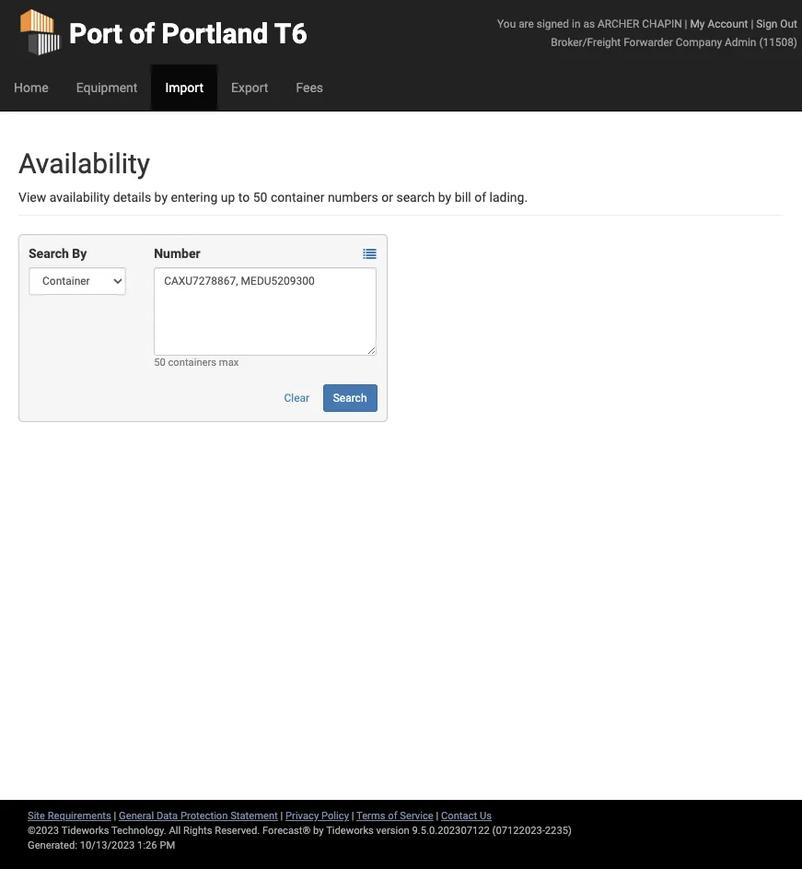 Task type: locate. For each thing, give the bounding box(es) containing it.
view availability details by entering up to 50 container numbers or search by bill of lading.
[[18, 190, 528, 205]]

| left sign
[[752, 18, 754, 30]]

©2023 tideworks
[[28, 825, 109, 837]]

protection
[[181, 810, 228, 822]]

of inside site requirements | general data protection statement | privacy policy | terms of service | contact us ©2023 tideworks technology. all rights reserved. forecast® by tideworks version 9.5.0.202307122 (07122023-2235) generated: 10/13/2023 1:26 pm
[[388, 810, 398, 822]]

to
[[239, 190, 250, 205]]

terms of service link
[[357, 810, 434, 822]]

by
[[154, 190, 168, 205], [439, 190, 452, 205], [313, 825, 324, 837]]

t6
[[275, 18, 308, 50]]

of up version
[[388, 810, 398, 822]]

number
[[154, 246, 201, 261]]

by right details
[[154, 190, 168, 205]]

show list image
[[364, 248, 377, 261]]

pm
[[160, 840, 175, 852]]

of right bill
[[475, 190, 487, 205]]

technology.
[[111, 825, 167, 837]]

10/13/2023
[[80, 840, 135, 852]]

search right clear
[[333, 392, 367, 405]]

(07122023-
[[493, 825, 546, 837]]

generated:
[[28, 840, 77, 852]]

up
[[221, 190, 235, 205]]

chapin
[[643, 18, 683, 30]]

0 horizontal spatial by
[[154, 190, 168, 205]]

equipment
[[76, 80, 138, 95]]

2 horizontal spatial of
[[475, 190, 487, 205]]

export
[[231, 80, 269, 95]]

sign
[[757, 18, 778, 30]]

0 horizontal spatial of
[[129, 18, 155, 50]]

search by
[[29, 246, 87, 261]]

are
[[519, 18, 534, 30]]

port of portland t6
[[69, 18, 308, 50]]

2235)
[[545, 825, 572, 837]]

my
[[691, 18, 706, 30]]

0 vertical spatial search
[[29, 246, 69, 261]]

us
[[480, 810, 492, 822]]

search
[[29, 246, 69, 261], [333, 392, 367, 405]]

entering
[[171, 190, 218, 205]]

1 vertical spatial 50
[[154, 357, 166, 369]]

0 vertical spatial of
[[129, 18, 155, 50]]

by down the privacy policy link
[[313, 825, 324, 837]]

tideworks
[[326, 825, 374, 837]]

1 horizontal spatial search
[[333, 392, 367, 405]]

1:26
[[137, 840, 157, 852]]

by inside site requirements | general data protection statement | privacy policy | terms of service | contact us ©2023 tideworks technology. all rights reserved. forecast® by tideworks version 9.5.0.202307122 (07122023-2235) generated: 10/13/2023 1:26 pm
[[313, 825, 324, 837]]

0 vertical spatial 50
[[253, 190, 268, 205]]

0 horizontal spatial search
[[29, 246, 69, 261]]

1 horizontal spatial of
[[388, 810, 398, 822]]

1 vertical spatial of
[[475, 190, 487, 205]]

of right the port in the top left of the page
[[129, 18, 155, 50]]

my account link
[[691, 18, 749, 30]]

50 right to
[[253, 190, 268, 205]]

search left by
[[29, 246, 69, 261]]

search inside button
[[333, 392, 367, 405]]

| left my on the top of page
[[685, 18, 688, 30]]

archer
[[598, 18, 640, 30]]

50 containers max
[[154, 357, 239, 369]]

forecast®
[[263, 825, 311, 837]]

out
[[781, 18, 798, 30]]

home
[[14, 80, 49, 95]]

general data protection statement link
[[119, 810, 278, 822]]

search
[[397, 190, 435, 205]]

of
[[129, 18, 155, 50], [475, 190, 487, 205], [388, 810, 398, 822]]

| up 9.5.0.202307122
[[436, 810, 439, 822]]

by left bill
[[439, 190, 452, 205]]

|
[[685, 18, 688, 30], [752, 18, 754, 30], [114, 810, 116, 822], [281, 810, 283, 822], [352, 810, 354, 822], [436, 810, 439, 822]]

or
[[382, 190, 394, 205]]

(11508)
[[760, 36, 798, 49]]

home button
[[0, 65, 62, 111]]

1 horizontal spatial by
[[313, 825, 324, 837]]

2 vertical spatial of
[[388, 810, 398, 822]]

lading.
[[490, 190, 528, 205]]

1 vertical spatial search
[[333, 392, 367, 405]]

statement
[[231, 810, 278, 822]]

numbers
[[328, 190, 379, 205]]

50 left containers
[[154, 357, 166, 369]]

admin
[[725, 36, 757, 49]]

50
[[253, 190, 268, 205], [154, 357, 166, 369]]

Number text field
[[154, 267, 377, 356]]



Task type: describe. For each thing, give the bounding box(es) containing it.
search for search by
[[29, 246, 69, 261]]

fees button
[[282, 65, 337, 111]]

search button
[[323, 384, 377, 412]]

containers
[[168, 357, 217, 369]]

equipment button
[[62, 65, 152, 111]]

bill
[[455, 190, 472, 205]]

signed
[[537, 18, 570, 30]]

in
[[572, 18, 581, 30]]

reserved.
[[215, 825, 260, 837]]

availability
[[18, 147, 150, 180]]

requirements
[[48, 810, 111, 822]]

9.5.0.202307122
[[412, 825, 490, 837]]

broker/freight
[[551, 36, 621, 49]]

clear button
[[274, 384, 320, 412]]

site requirements | general data protection statement | privacy policy | terms of service | contact us ©2023 tideworks technology. all rights reserved. forecast® by tideworks version 9.5.0.202307122 (07122023-2235) generated: 10/13/2023 1:26 pm
[[28, 810, 572, 852]]

by
[[72, 246, 87, 261]]

privacy policy link
[[286, 810, 349, 822]]

version
[[377, 825, 410, 837]]

general
[[119, 810, 154, 822]]

clear
[[284, 392, 310, 405]]

import
[[165, 80, 204, 95]]

| up tideworks
[[352, 810, 354, 822]]

you
[[498, 18, 516, 30]]

you are signed in as archer chapin | my account | sign out broker/freight forwarder company admin (11508)
[[498, 18, 798, 49]]

max
[[219, 357, 239, 369]]

service
[[400, 810, 434, 822]]

site
[[28, 810, 45, 822]]

all
[[169, 825, 181, 837]]

as
[[584, 18, 595, 30]]

data
[[157, 810, 178, 822]]

contact us link
[[442, 810, 492, 822]]

sign out link
[[757, 18, 798, 30]]

export button
[[218, 65, 282, 111]]

account
[[708, 18, 749, 30]]

terms
[[357, 810, 386, 822]]

| up forecast®
[[281, 810, 283, 822]]

policy
[[322, 810, 349, 822]]

view
[[18, 190, 46, 205]]

port of portland t6 link
[[18, 0, 308, 65]]

of inside "link"
[[129, 18, 155, 50]]

| left general
[[114, 810, 116, 822]]

availability
[[49, 190, 110, 205]]

contact
[[442, 810, 478, 822]]

company
[[676, 36, 723, 49]]

import button
[[152, 65, 218, 111]]

site requirements link
[[28, 810, 111, 822]]

fees
[[296, 80, 324, 95]]

container
[[271, 190, 325, 205]]

forwarder
[[624, 36, 674, 49]]

details
[[113, 190, 151, 205]]

port
[[69, 18, 123, 50]]

search for search
[[333, 392, 367, 405]]

1 horizontal spatial 50
[[253, 190, 268, 205]]

portland
[[162, 18, 268, 50]]

privacy
[[286, 810, 319, 822]]

rights
[[183, 825, 212, 837]]

0 horizontal spatial 50
[[154, 357, 166, 369]]

2 horizontal spatial by
[[439, 190, 452, 205]]



Task type: vqa. For each thing, say whether or not it's contained in the screenshot.
MEDU4474490 link
no



